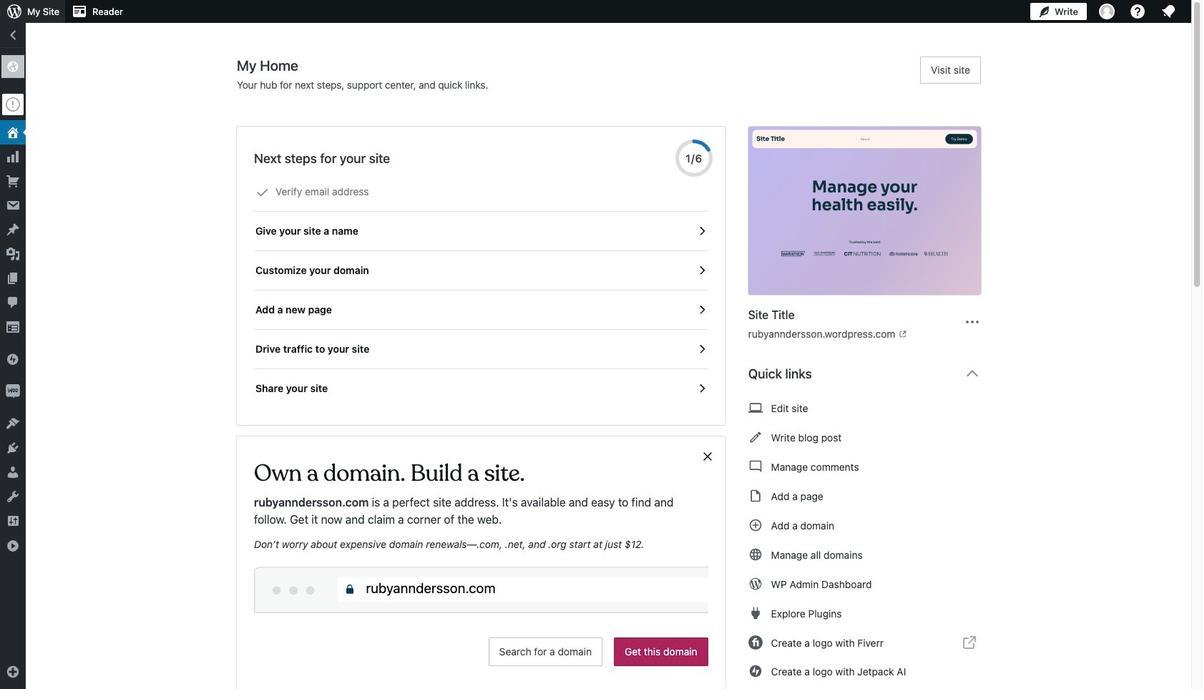 Task type: vqa. For each thing, say whether or not it's contained in the screenshot.
'Pages' in the Pages link
no



Task type: locate. For each thing, give the bounding box(es) containing it.
task enabled image
[[696, 264, 709, 277], [696, 304, 709, 316], [696, 343, 709, 356], [696, 382, 709, 395]]

0 vertical spatial img image
[[6, 352, 20, 367]]

my profile image
[[1100, 4, 1115, 19]]

main content
[[237, 57, 993, 689]]

task enabled image
[[696, 225, 709, 238]]

help image
[[1130, 3, 1147, 20]]

2 img image from the top
[[6, 384, 20, 399]]

3 task enabled image from the top
[[696, 343, 709, 356]]

1 vertical spatial img image
[[6, 384, 20, 399]]

progress bar
[[676, 140, 713, 177]]

img image
[[6, 352, 20, 367], [6, 384, 20, 399]]

4 task enabled image from the top
[[696, 382, 709, 395]]

mode_comment image
[[749, 458, 763, 475]]

1 img image from the top
[[6, 352, 20, 367]]



Task type: describe. For each thing, give the bounding box(es) containing it.
manage your notifications image
[[1160, 3, 1178, 20]]

laptop image
[[749, 399, 763, 417]]

1 task enabled image from the top
[[696, 264, 709, 277]]

more options for site site title image
[[964, 313, 982, 330]]

dismiss domain name promotion image
[[701, 448, 714, 465]]

launchpad checklist element
[[254, 173, 709, 408]]

insert_drive_file image
[[749, 488, 763, 505]]

edit image
[[749, 429, 763, 446]]

2 task enabled image from the top
[[696, 304, 709, 316]]



